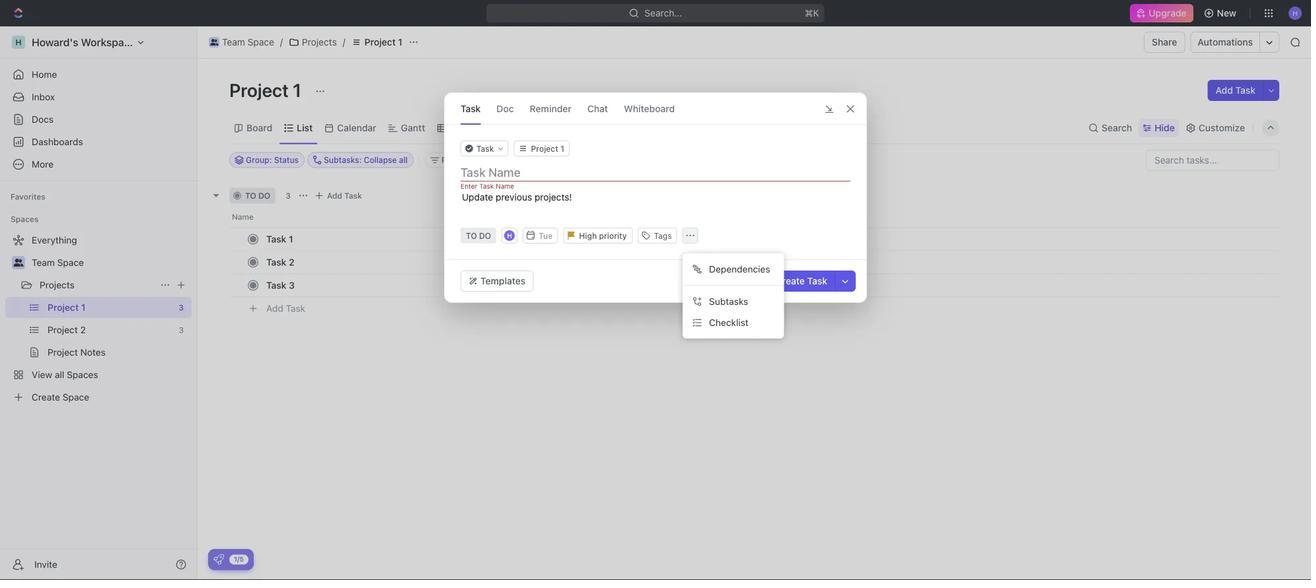 Task type: locate. For each thing, give the bounding box(es) containing it.
add task button down task 3
[[260, 301, 311, 317]]

team space right user group icon
[[222, 37, 274, 48]]

dependencies
[[709, 264, 770, 275]]

team space right user group image
[[32, 257, 84, 268]]

list
[[297, 123, 313, 133]]

space right user group icon
[[248, 37, 274, 48]]

hide button
[[1139, 119, 1179, 137]]

‎task
[[266, 234, 286, 245], [266, 257, 286, 268]]

2 horizontal spatial add
[[1216, 85, 1233, 96]]

reminder button
[[530, 93, 571, 124]]

1 vertical spatial project 1
[[229, 79, 306, 101]]

add up ‎task 1 link
[[327, 191, 342, 201]]

0 vertical spatial add task
[[1216, 85, 1256, 96]]

tree containing team space
[[5, 230, 192, 408]]

dialog containing task
[[444, 93, 867, 303]]

hide
[[1155, 123, 1175, 133]]

chat
[[587, 103, 608, 114]]

1 horizontal spatial /
[[343, 37, 345, 48]]

dashboards link
[[5, 131, 192, 153]]

0 vertical spatial add
[[1216, 85, 1233, 96]]

Task Name text field
[[461, 165, 853, 180]]

task button
[[461, 93, 481, 124]]

team space
[[222, 37, 274, 48], [32, 257, 84, 268]]

1 ‎task from the top
[[266, 234, 286, 245]]

3 right do
[[286, 191, 291, 201]]

‎task 1
[[266, 234, 293, 245]]

home
[[32, 69, 57, 80]]

2 vertical spatial add task button
[[260, 301, 311, 317]]

create task button
[[768, 271, 835, 292]]

subtasks
[[709, 296, 748, 307]]

‎task 1 link
[[263, 230, 458, 249]]

1 vertical spatial add
[[327, 191, 342, 201]]

1 vertical spatial team space link
[[32, 252, 189, 274]]

1 horizontal spatial space
[[248, 37, 274, 48]]

tree
[[5, 230, 192, 408]]

‎task for ‎task 1
[[266, 234, 286, 245]]

2 ‎task from the top
[[266, 257, 286, 268]]

1 horizontal spatial add task
[[327, 191, 362, 201]]

0 horizontal spatial team
[[32, 257, 55, 268]]

to
[[245, 191, 256, 201]]

0 vertical spatial project 1
[[365, 37, 402, 48]]

projects!
[[535, 192, 572, 203]]

projects link
[[285, 34, 340, 50], [40, 275, 155, 296]]

0 horizontal spatial team space link
[[32, 252, 189, 274]]

add task button up the 'customize'
[[1208, 80, 1263, 101]]

1 vertical spatial 3
[[289, 280, 295, 291]]

1 horizontal spatial projects
[[302, 37, 337, 48]]

onboarding checklist button image
[[213, 555, 224, 566]]

0 vertical spatial team space
[[222, 37, 274, 48]]

team space link
[[206, 34, 277, 50], [32, 252, 189, 274]]

onboarding checklist button element
[[213, 555, 224, 566]]

1
[[398, 37, 402, 48], [293, 79, 302, 101], [289, 234, 293, 245]]

board
[[246, 123, 272, 133]]

team right user group image
[[32, 257, 55, 268]]

add for bottommost add task button
[[266, 303, 283, 314]]

0 horizontal spatial add task
[[266, 303, 305, 314]]

‎task 2
[[266, 257, 294, 268]]

calendar link
[[334, 119, 376, 137]]

1 vertical spatial projects link
[[40, 275, 155, 296]]

2 vertical spatial add task
[[266, 303, 305, 314]]

board link
[[244, 119, 272, 137]]

update previous projects!
[[462, 192, 572, 203]]

project 1 link
[[348, 34, 406, 50]]

add task up the 'customize'
[[1216, 85, 1256, 96]]

0 horizontal spatial team space
[[32, 257, 84, 268]]

0 horizontal spatial add
[[266, 303, 283, 314]]

projects
[[302, 37, 337, 48], [40, 280, 75, 291]]

1 vertical spatial team
[[32, 257, 55, 268]]

add task button up ‎task 1 link
[[311, 188, 367, 204]]

space right user group image
[[57, 257, 84, 268]]

new button
[[1198, 3, 1244, 24]]

0 vertical spatial project
[[365, 37, 396, 48]]

add task for bottommost add task button
[[266, 303, 305, 314]]

1 vertical spatial 1
[[293, 79, 302, 101]]

2 horizontal spatial add task
[[1216, 85, 1256, 96]]

1 vertical spatial ‎task
[[266, 257, 286, 268]]

space inside tree
[[57, 257, 84, 268]]

user group image
[[210, 39, 218, 46]]

dialog
[[444, 93, 867, 303]]

0 horizontal spatial space
[[57, 257, 84, 268]]

spaces
[[11, 215, 39, 224]]

0 vertical spatial projects link
[[285, 34, 340, 50]]

add task up ‎task 1 link
[[327, 191, 362, 201]]

gantt
[[401, 123, 425, 133]]

add task button
[[1208, 80, 1263, 101], [311, 188, 367, 204], [260, 301, 311, 317]]

project
[[365, 37, 396, 48], [229, 79, 289, 101]]

team right user group icon
[[222, 37, 245, 48]]

add
[[1216, 85, 1233, 96], [327, 191, 342, 201], [266, 303, 283, 314]]

task
[[1235, 85, 1256, 96], [461, 103, 481, 114], [344, 191, 362, 201], [807, 276, 827, 287], [266, 280, 286, 291], [286, 303, 305, 314]]

/
[[280, 37, 283, 48], [343, 37, 345, 48]]

task up table
[[461, 103, 481, 114]]

task down ‎task 2
[[266, 280, 286, 291]]

1 horizontal spatial add
[[327, 191, 342, 201]]

3
[[286, 191, 291, 201], [289, 280, 295, 291]]

1 vertical spatial projects
[[40, 280, 75, 291]]

1 vertical spatial project
[[229, 79, 289, 101]]

1 vertical spatial space
[[57, 257, 84, 268]]

⌘k
[[805, 8, 819, 19]]

chat button
[[587, 93, 608, 124]]

1 horizontal spatial team space
[[222, 37, 274, 48]]

whiteboard
[[624, 103, 675, 114]]

1 horizontal spatial projects link
[[285, 34, 340, 50]]

add task
[[1216, 85, 1256, 96], [327, 191, 362, 201], [266, 303, 305, 314]]

‎task up ‎task 2
[[266, 234, 286, 245]]

team
[[222, 37, 245, 48], [32, 257, 55, 268]]

‎task left '2'
[[266, 257, 286, 268]]

0 vertical spatial add task button
[[1208, 80, 1263, 101]]

0 horizontal spatial projects
[[40, 280, 75, 291]]

task up ‎task 1 link
[[344, 191, 362, 201]]

calendar
[[337, 123, 376, 133]]

assignees
[[551, 156, 590, 165]]

add task down task 3
[[266, 303, 305, 314]]

task 3
[[266, 280, 295, 291]]

2 vertical spatial add
[[266, 303, 283, 314]]

0 vertical spatial ‎task
[[266, 234, 286, 245]]

share
[[1152, 37, 1177, 48]]

1/5
[[234, 556, 244, 564]]

3 down '2'
[[289, 280, 295, 291]]

‎task for ‎task 2
[[266, 257, 286, 268]]

do
[[258, 191, 270, 201]]

1 vertical spatial team space
[[32, 257, 84, 268]]

2 / from the left
[[343, 37, 345, 48]]

checklist button
[[688, 313, 779, 334]]

0 vertical spatial team
[[222, 37, 245, 48]]

new
[[1217, 8, 1236, 19]]

0 vertical spatial projects
[[302, 37, 337, 48]]

share button
[[1144, 32, 1185, 53]]

0 vertical spatial space
[[248, 37, 274, 48]]

previous
[[496, 192, 532, 203]]

home link
[[5, 64, 192, 85]]

customize button
[[1181, 119, 1249, 137]]

add down task 3
[[266, 303, 283, 314]]

whiteboard button
[[624, 93, 675, 124]]

project 1
[[365, 37, 402, 48], [229, 79, 306, 101]]

0 horizontal spatial /
[[280, 37, 283, 48]]

team inside tree
[[32, 257, 55, 268]]

1 vertical spatial add task
[[327, 191, 362, 201]]

space
[[248, 37, 274, 48], [57, 257, 84, 268]]

update
[[462, 192, 493, 203]]

table link
[[447, 119, 473, 137]]

search button
[[1084, 119, 1136, 137]]

1 horizontal spatial team space link
[[206, 34, 277, 50]]

0 horizontal spatial projects link
[[40, 275, 155, 296]]

automations
[[1198, 37, 1253, 48]]

task up the 'customize'
[[1235, 85, 1256, 96]]

1 horizontal spatial project 1
[[365, 37, 402, 48]]

add up the 'customize'
[[1216, 85, 1233, 96]]

create
[[776, 276, 805, 287]]

subtasks button
[[688, 291, 779, 313]]



Task type: vqa. For each thing, say whether or not it's contained in the screenshot.
tab list
no



Task type: describe. For each thing, give the bounding box(es) containing it.
add task for top add task button
[[1216, 85, 1256, 96]]

doc button
[[497, 93, 514, 124]]

2 vertical spatial 1
[[289, 234, 293, 245]]

Search tasks... text field
[[1146, 150, 1279, 170]]

1 horizontal spatial team
[[222, 37, 245, 48]]

docs link
[[5, 109, 192, 130]]

1 vertical spatial add task button
[[311, 188, 367, 204]]

reminder
[[530, 103, 571, 114]]

1 / from the left
[[280, 37, 283, 48]]

project 1 inside project 1 link
[[365, 37, 402, 48]]

team space inside tree
[[32, 257, 84, 268]]

projects link inside tree
[[40, 275, 155, 296]]

to do
[[245, 191, 270, 201]]

invite
[[34, 560, 57, 571]]

sidebar navigation
[[0, 26, 198, 581]]

0 vertical spatial 1
[[398, 37, 402, 48]]

doc
[[497, 103, 514, 114]]

0 vertical spatial 3
[[286, 191, 291, 201]]

0 vertical spatial team space link
[[206, 34, 277, 50]]

docs
[[32, 114, 54, 125]]

projects inside tree
[[40, 280, 75, 291]]

1 horizontal spatial project
[[365, 37, 396, 48]]

create task
[[776, 276, 827, 287]]

task right create
[[807, 276, 827, 287]]

dashboards
[[32, 136, 83, 147]]

favorites
[[11, 192, 45, 202]]

checklist
[[709, 317, 748, 328]]

‎task 2 link
[[263, 253, 458, 272]]

inbox
[[32, 92, 55, 102]]

automations button
[[1191, 32, 1259, 52]]

search...
[[645, 8, 682, 19]]

0 horizontal spatial project 1
[[229, 79, 306, 101]]

2
[[289, 257, 294, 268]]

task 3 link
[[263, 276, 458, 295]]

user group image
[[14, 259, 23, 267]]

assignees button
[[534, 152, 596, 168]]

inbox link
[[5, 87, 192, 108]]

upgrade link
[[1130, 4, 1193, 22]]

0 horizontal spatial project
[[229, 79, 289, 101]]

favorites button
[[5, 189, 51, 205]]

team space link inside tree
[[32, 252, 189, 274]]

table
[[450, 123, 473, 133]]

gantt link
[[398, 119, 425, 137]]

upgrade
[[1149, 8, 1187, 19]]

customize
[[1199, 123, 1245, 133]]

tree inside 'sidebar' navigation
[[5, 230, 192, 408]]

search
[[1102, 123, 1132, 133]]

list link
[[294, 119, 313, 137]]

dependencies button
[[688, 259, 779, 280]]

add for top add task button
[[1216, 85, 1233, 96]]

task down task 3
[[286, 303, 305, 314]]



